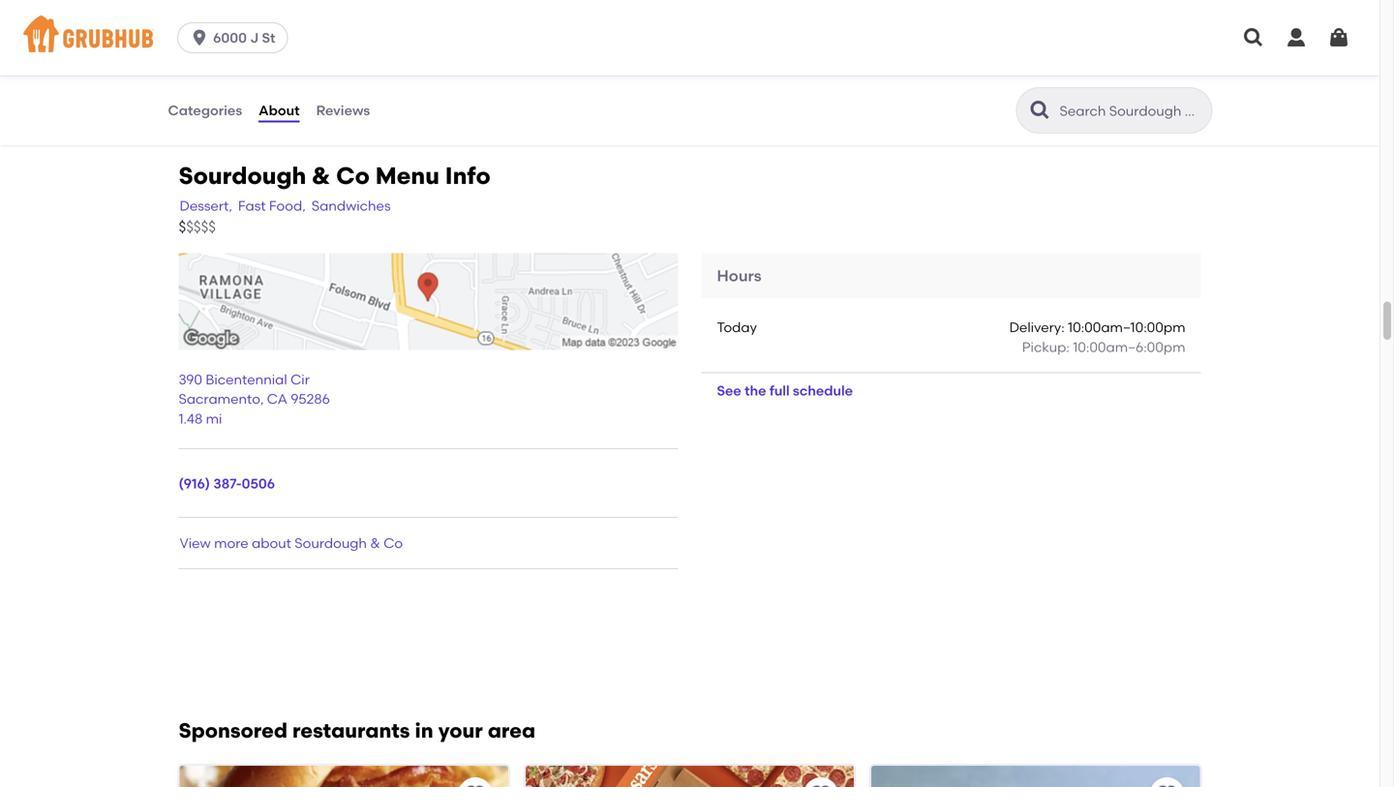 Task type: locate. For each thing, give the bounding box(es) containing it.
the
[[745, 383, 767, 399]]

j
[[250, 30, 259, 46]]

svg image
[[1243, 26, 1266, 49]]

1 horizontal spatial &
[[370, 535, 380, 551]]

0 horizontal spatial save this restaurant image
[[464, 784, 487, 787]]

reviews button
[[315, 76, 371, 145]]

view
[[180, 535, 211, 551]]

about
[[252, 535, 291, 551]]

reviews
[[316, 102, 370, 118]]

co
[[336, 162, 370, 190], [384, 535, 403, 551]]

today
[[717, 319, 757, 336]]

390 bicentennial cir sacramento , ca 95286 1.48 mi
[[179, 371, 330, 427]]

6000
[[213, 30, 247, 46]]

view more about sourdough & co
[[180, 535, 403, 551]]

1 horizontal spatial save this restaurant image
[[810, 784, 833, 787]]

1 vertical spatial &
[[370, 535, 380, 551]]

see the full schedule button
[[702, 374, 869, 408]]

1 horizontal spatial co
[[384, 535, 403, 551]]

0506
[[242, 476, 275, 492]]

sandwiches
[[312, 198, 391, 214]]

sponsored
[[179, 719, 288, 743]]

sandwiches button
[[311, 195, 392, 217]]

svg image
[[1285, 26, 1308, 49], [1328, 26, 1351, 49], [190, 28, 209, 47]]

full
[[770, 383, 790, 399]]

schedule
[[793, 383, 853, 399]]

$
[[179, 218, 186, 236]]

pickup:
[[1022, 339, 1070, 355]]

10:00am–10:00pm
[[1068, 319, 1186, 336]]

1 vertical spatial sourdough
[[295, 535, 367, 551]]

bicentennial
[[206, 371, 287, 388]]

Search Sourdough & Co  search field
[[1058, 102, 1206, 120]]

search icon image
[[1029, 99, 1052, 122]]

save this restaurant image
[[464, 784, 487, 787], [810, 784, 833, 787], [1156, 784, 1179, 787]]

2 horizontal spatial svg image
[[1328, 26, 1351, 49]]

restaurants
[[293, 719, 410, 743]]

0 vertical spatial &
[[312, 162, 331, 190]]

3 save this restaurant button from the left
[[1150, 778, 1185, 787]]

fast food, button
[[237, 195, 307, 217]]

1 save this restaurant button from the left
[[458, 778, 493, 787]]

10:00am–6:00pm
[[1073, 339, 1186, 355]]

sourdough up fast
[[179, 162, 306, 190]]

save this restaurant image for pancake circus logo
[[1156, 784, 1179, 787]]

387-
[[213, 476, 242, 492]]

categories
[[168, 102, 242, 118]]

2 horizontal spatial save this restaurant button
[[1150, 778, 1185, 787]]

0 horizontal spatial co
[[336, 162, 370, 190]]

0 vertical spatial co
[[336, 162, 370, 190]]

1 vertical spatial co
[[384, 535, 403, 551]]

save this restaurant button
[[458, 778, 493, 787], [804, 778, 839, 787], [1150, 778, 1185, 787]]

1 horizontal spatial save this restaurant button
[[804, 778, 839, 787]]

1.48
[[179, 411, 203, 427]]

categories button
[[167, 76, 243, 145]]

see the full schedule
[[717, 383, 853, 399]]

sourdough right about
[[295, 535, 367, 551]]

sponsored restaurants in your area
[[179, 719, 536, 743]]

sourdough
[[179, 162, 306, 190], [295, 535, 367, 551]]

ca
[[267, 391, 288, 407]]

sacramento
[[179, 391, 260, 407]]

6000 j st button
[[177, 22, 296, 53]]

pancake circus logo image
[[872, 766, 1200, 787]]

dessert,
[[180, 198, 232, 214]]

bj's restaurant & brewhouse logo image
[[180, 766, 508, 787]]

save this restaurant button for bj's restaurant & brewhouse logo
[[458, 778, 493, 787]]

2 save this restaurant button from the left
[[804, 778, 839, 787]]

390
[[179, 371, 202, 388]]

cir
[[291, 371, 310, 388]]

0 horizontal spatial save this restaurant button
[[458, 778, 493, 787]]

1 save this restaurant image from the left
[[464, 784, 487, 787]]

hours
[[717, 266, 762, 285]]

sourdough & co  menu info
[[179, 162, 491, 190]]

0 vertical spatial sourdough
[[179, 162, 306, 190]]

fast
[[238, 198, 266, 214]]

3 save this restaurant image from the left
[[1156, 784, 1179, 787]]

st
[[262, 30, 275, 46]]

delivery: 10:00am–10:00pm
[[1010, 319, 1186, 336]]

dessert, button
[[179, 195, 233, 217]]

svg image inside 6000 j st button
[[190, 28, 209, 47]]

2 save this restaurant image from the left
[[810, 784, 833, 787]]

2 horizontal spatial save this restaurant image
[[1156, 784, 1179, 787]]

0 horizontal spatial svg image
[[190, 28, 209, 47]]

in
[[415, 719, 434, 743]]

little caesars pizza logo image
[[526, 766, 854, 787]]

see
[[717, 383, 742, 399]]

main navigation navigation
[[0, 0, 1380, 76]]

1 horizontal spatial svg image
[[1285, 26, 1308, 49]]

95286
[[291, 391, 330, 407]]

&
[[312, 162, 331, 190], [370, 535, 380, 551]]



Task type: describe. For each thing, give the bounding box(es) containing it.
about
[[259, 102, 300, 118]]

dessert, fast food, sandwiches
[[180, 198, 391, 214]]

pickup: 10:00am–6:00pm
[[1022, 339, 1186, 355]]

$$$$$
[[179, 218, 216, 236]]

menu
[[376, 162, 440, 190]]

save this restaurant button for pancake circus logo
[[1150, 778, 1185, 787]]

your
[[438, 719, 483, 743]]

save this restaurant button for little caesars pizza logo
[[804, 778, 839, 787]]

save this restaurant image for little caesars pizza logo
[[810, 784, 833, 787]]

food,
[[269, 198, 306, 214]]

(916) 387-0506 button
[[179, 474, 275, 494]]

0 horizontal spatial &
[[312, 162, 331, 190]]

info
[[445, 162, 491, 190]]

area
[[488, 719, 536, 743]]

about button
[[258, 76, 301, 145]]

delivery:
[[1010, 319, 1065, 336]]

save this restaurant image for bj's restaurant & brewhouse logo
[[464, 784, 487, 787]]

(916)
[[179, 476, 210, 492]]

6000 j st
[[213, 30, 275, 46]]

(916) 387-0506
[[179, 476, 275, 492]]

more
[[214, 535, 249, 551]]

mi
[[206, 411, 222, 427]]

,
[[260, 391, 264, 407]]



Task type: vqa. For each thing, say whether or not it's contained in the screenshot.
choose your bread select one
no



